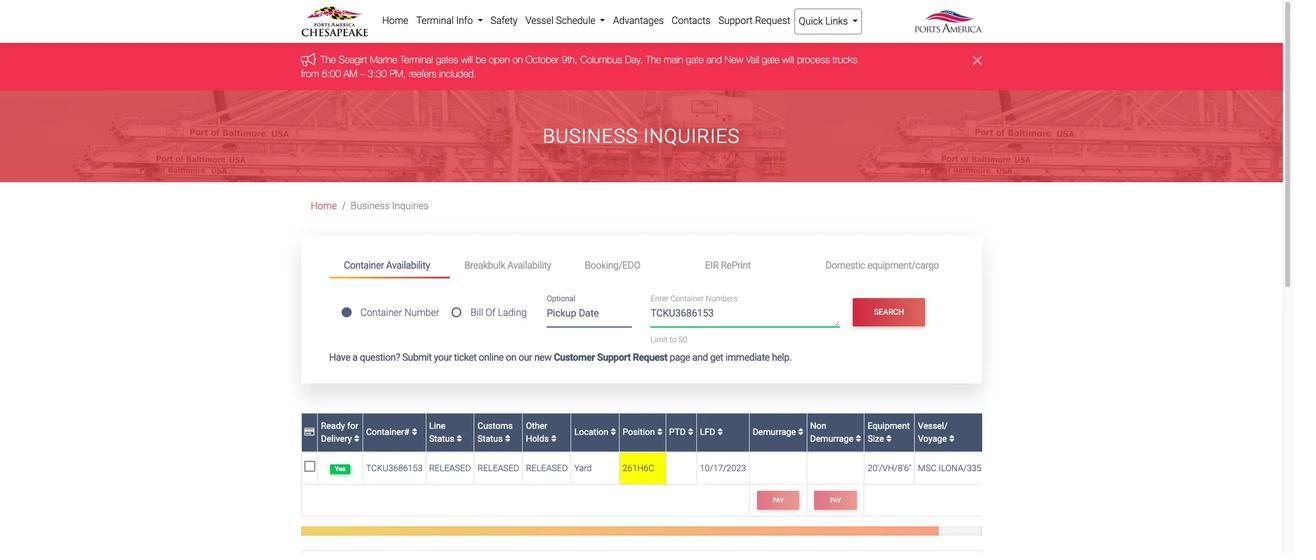 Task type: locate. For each thing, give the bounding box(es) containing it.
be
[[476, 54, 486, 65]]

2 horizontal spatial released
[[526, 463, 568, 474]]

sort image for container#
[[412, 428, 417, 437]]

demurrage
[[753, 427, 798, 438], [810, 434, 854, 444]]

1 vertical spatial container
[[671, 294, 704, 303]]

1 vertical spatial request
[[633, 352, 668, 363]]

1 horizontal spatial availability
[[508, 259, 551, 271]]

0 vertical spatial terminal
[[416, 15, 454, 26]]

0 vertical spatial on
[[513, 54, 523, 65]]

immediate
[[726, 352, 770, 363]]

will left process
[[783, 54, 794, 65]]

sort image left ptd
[[657, 428, 663, 437]]

0 vertical spatial home link
[[378, 9, 412, 33]]

demurrage left the non
[[753, 427, 798, 438]]

search button
[[853, 298, 925, 327]]

and left get
[[693, 352, 708, 363]]

0 horizontal spatial inquiries
[[392, 200, 429, 212]]

close image
[[973, 53, 982, 68]]

support request
[[719, 15, 791, 26]]

status
[[429, 434, 454, 444], [478, 434, 503, 444]]

pm,
[[390, 68, 406, 79]]

will
[[461, 54, 473, 65], [783, 54, 794, 65]]

home link
[[378, 9, 412, 33], [311, 200, 337, 212]]

schedule
[[556, 15, 596, 26]]

0 horizontal spatial gate
[[686, 54, 704, 65]]

container right enter
[[671, 294, 704, 303]]

status down line
[[429, 434, 454, 444]]

sort image for vessel/ voyage
[[949, 435, 955, 443]]

sort image left customs status
[[457, 435, 462, 443]]

support inside support request link
[[719, 15, 753, 26]]

the up '6:00'
[[321, 54, 336, 65]]

quick links
[[799, 15, 851, 27]]

sort image inside position link
[[657, 428, 663, 437]]

1 horizontal spatial will
[[783, 54, 794, 65]]

sort image down "equipment"
[[886, 435, 892, 443]]

terminal info link
[[412, 9, 487, 33]]

business inquiries
[[543, 125, 740, 148], [351, 200, 429, 212]]

number
[[405, 307, 439, 319]]

domestic
[[826, 259, 865, 271]]

request down limit
[[633, 352, 668, 363]]

1 horizontal spatial support
[[719, 15, 753, 26]]

status for customs
[[478, 434, 503, 444]]

inquiries
[[644, 125, 740, 148], [392, 200, 429, 212]]

Optional text field
[[547, 303, 632, 327]]

bill
[[471, 307, 483, 319]]

domestic equipment/cargo
[[826, 259, 939, 271]]

availability for breakbulk availability
[[508, 259, 551, 271]]

availability for container availability
[[386, 259, 430, 271]]

new
[[725, 54, 743, 65]]

1 vertical spatial inquiries
[[392, 200, 429, 212]]

the
[[321, 54, 336, 65], [646, 54, 661, 65]]

sort image left the non
[[798, 428, 804, 437]]

3:30
[[368, 68, 387, 79]]

and
[[707, 54, 722, 65], [693, 352, 708, 363]]

sort image
[[611, 428, 616, 437], [688, 428, 694, 437], [798, 428, 804, 437], [457, 435, 462, 443], [505, 435, 511, 443], [551, 435, 557, 443], [856, 435, 861, 443], [886, 435, 892, 443], [949, 435, 955, 443]]

open
[[489, 54, 510, 65]]

1 horizontal spatial home
[[382, 15, 408, 26]]

terminal left info
[[416, 15, 454, 26]]

0 vertical spatial business
[[543, 125, 638, 148]]

from
[[301, 68, 319, 79]]

1 horizontal spatial gate
[[762, 54, 780, 65]]

ticket
[[454, 352, 477, 363]]

261h6c
[[623, 463, 654, 474]]

process
[[797, 54, 830, 65]]

sort image for customs status
[[505, 435, 511, 443]]

sort image up 10/17/2023
[[718, 428, 723, 437]]

your
[[434, 352, 452, 363]]

0 horizontal spatial the
[[321, 54, 336, 65]]

support request link
[[715, 9, 795, 33]]

support up new
[[719, 15, 753, 26]]

sort image inside lfd link
[[718, 428, 723, 437]]

sort image for line status
[[457, 435, 462, 443]]

1 vertical spatial business
[[351, 200, 390, 212]]

eir reprint link
[[691, 254, 811, 277]]

container left number
[[361, 307, 402, 319]]

msc ilona/335r
[[918, 463, 987, 474]]

status inside customs status
[[478, 434, 503, 444]]

released down line status at left bottom
[[429, 463, 471, 474]]

breakbulk availability link
[[450, 254, 570, 277]]

0 horizontal spatial support
[[597, 352, 631, 363]]

1 vertical spatial home link
[[311, 200, 337, 212]]

new
[[534, 352, 552, 363]]

have a question? submit your ticket online on our new customer support request page and get immediate help.
[[329, 352, 792, 363]]

support right customer
[[597, 352, 631, 363]]

1 gate from the left
[[686, 54, 704, 65]]

1 horizontal spatial status
[[478, 434, 503, 444]]

0 vertical spatial home
[[382, 15, 408, 26]]

contacts
[[672, 15, 711, 26]]

sort image for non demurrage
[[856, 435, 861, 443]]

container
[[344, 259, 384, 271], [671, 294, 704, 303], [361, 307, 402, 319]]

demurrage inside non demurrage
[[810, 434, 854, 444]]

terminal up reefers
[[400, 54, 433, 65]]

0 horizontal spatial released
[[429, 463, 471, 474]]

status inside line status
[[429, 434, 454, 444]]

and left new
[[707, 54, 722, 65]]

0 horizontal spatial business
[[351, 200, 390, 212]]

the seagirt marine terminal gates will be open on october 9th, columbus day. the main gate and new vail gate will process trucks from 6:00 am – 3:30 pm, reefers included.
[[301, 54, 858, 79]]

0 horizontal spatial home
[[311, 200, 337, 212]]

support
[[719, 15, 753, 26], [597, 352, 631, 363]]

vail
[[746, 54, 759, 65]]

equipment size
[[868, 421, 910, 444]]

on right open at the top of the page
[[513, 54, 523, 65]]

0 horizontal spatial status
[[429, 434, 454, 444]]

sort image for other holds
[[551, 435, 557, 443]]

0 vertical spatial and
[[707, 54, 722, 65]]

1 vertical spatial business inquiries
[[351, 200, 429, 212]]

gate right vail
[[762, 54, 780, 65]]

and inside the seagirt marine terminal gates will be open on october 9th, columbus day. the main gate and new vail gate will process trucks from 6:00 am – 3:30 pm, reefers included.
[[707, 54, 722, 65]]

1 horizontal spatial home link
[[378, 9, 412, 33]]

1 horizontal spatial business inquiries
[[543, 125, 740, 148]]

1 status from the left
[[429, 434, 454, 444]]

container up container number at the bottom left
[[344, 259, 384, 271]]

demurrage down the non
[[810, 434, 854, 444]]

1 horizontal spatial released
[[478, 463, 520, 474]]

sort image
[[412, 428, 417, 437], [657, 428, 663, 437], [718, 428, 723, 437], [354, 435, 360, 443]]

0 vertical spatial container
[[344, 259, 384, 271]]

sort image inside container# link
[[412, 428, 417, 437]]

eir
[[705, 259, 719, 271]]

2 status from the left
[[478, 434, 503, 444]]

availability right breakbulk
[[508, 259, 551, 271]]

a
[[353, 352, 358, 363]]

our
[[519, 352, 532, 363]]

sort image left position
[[611, 428, 616, 437]]

october
[[526, 54, 559, 65]]

will left be
[[461, 54, 473, 65]]

availability up container number at the bottom left
[[386, 259, 430, 271]]

sort image left the 'lfd'
[[688, 428, 694, 437]]

released down customs status
[[478, 463, 520, 474]]

question?
[[360, 352, 400, 363]]

1 vertical spatial home
[[311, 200, 337, 212]]

vessel schedule link
[[522, 9, 609, 33]]

numbers
[[706, 294, 738, 303]]

released down holds
[[526, 463, 568, 474]]

0 vertical spatial inquiries
[[644, 125, 740, 148]]

non demurrage
[[810, 421, 856, 444]]

1 vertical spatial terminal
[[400, 54, 433, 65]]

sort image left line
[[412, 428, 417, 437]]

2 vertical spatial container
[[361, 307, 402, 319]]

1 released from the left
[[429, 463, 471, 474]]

1 vertical spatial and
[[693, 352, 708, 363]]

0 horizontal spatial will
[[461, 54, 473, 65]]

sort image right voyage
[[949, 435, 955, 443]]

2 the from the left
[[646, 54, 661, 65]]

0 vertical spatial support
[[719, 15, 753, 26]]

1 horizontal spatial the
[[646, 54, 661, 65]]

1 vertical spatial support
[[597, 352, 631, 363]]

on left our
[[506, 352, 517, 363]]

the right day.
[[646, 54, 661, 65]]

0 horizontal spatial availability
[[386, 259, 430, 271]]

10/17/2023
[[700, 463, 746, 474]]

position
[[623, 427, 657, 438]]

request left quick
[[755, 15, 791, 26]]

1 availability from the left
[[386, 259, 430, 271]]

1 horizontal spatial demurrage
[[810, 434, 854, 444]]

0 vertical spatial business inquiries
[[543, 125, 740, 148]]

demurrage link
[[753, 427, 804, 438]]

gate right main
[[686, 54, 704, 65]]

0 horizontal spatial demurrage
[[753, 427, 798, 438]]

sort image right holds
[[551, 435, 557, 443]]

voyage
[[918, 434, 947, 444]]

status down customs
[[478, 434, 503, 444]]

ptd
[[669, 427, 688, 438]]

2 availability from the left
[[508, 259, 551, 271]]

enter
[[651, 294, 669, 303]]

1 horizontal spatial request
[[755, 15, 791, 26]]

the seagirt marine terminal gates will be open on october 9th, columbus day. the main gate and new vail gate will process trucks from 6:00 am – 3:30 pm, reefers included. alert
[[0, 43, 1283, 90]]

6:00
[[322, 68, 341, 79]]

3 released from the left
[[526, 463, 568, 474]]

container number
[[361, 307, 439, 319]]

info
[[456, 15, 473, 26]]

sort image left size
[[856, 435, 861, 443]]

1 horizontal spatial business
[[543, 125, 638, 148]]

on inside the seagirt marine terminal gates will be open on october 9th, columbus day. the main gate and new vail gate will process trucks from 6:00 am – 3:30 pm, reefers included.
[[513, 54, 523, 65]]

safety link
[[487, 9, 522, 33]]

sort image down customs
[[505, 435, 511, 443]]

marine
[[370, 54, 397, 65]]

1 vertical spatial on
[[506, 352, 517, 363]]

links
[[826, 15, 848, 27]]

for
[[347, 421, 358, 431]]



Task type: describe. For each thing, give the bounding box(es) containing it.
size
[[868, 434, 884, 444]]

sort image inside demurrage link
[[798, 428, 804, 437]]

equipment
[[868, 421, 910, 431]]

to
[[670, 335, 677, 344]]

sort image for equipment size
[[886, 435, 892, 443]]

0 horizontal spatial home link
[[311, 200, 337, 212]]

eir reprint
[[705, 259, 751, 271]]

limit
[[651, 335, 668, 344]]

booking/edo
[[585, 259, 641, 271]]

20'/vh/8'6"
[[868, 463, 912, 474]]

lfd
[[700, 427, 718, 438]]

of
[[486, 307, 496, 319]]

help.
[[772, 352, 792, 363]]

quick
[[799, 15, 823, 27]]

9th,
[[562, 54, 578, 65]]

1 will from the left
[[461, 54, 473, 65]]

sort image for lfd
[[718, 428, 723, 437]]

1 horizontal spatial inquiries
[[644, 125, 740, 148]]

msc
[[918, 463, 937, 474]]

reefers
[[409, 68, 437, 79]]

gates
[[436, 54, 458, 65]]

trucks
[[833, 54, 858, 65]]

50
[[679, 335, 687, 344]]

location link
[[574, 427, 616, 438]]

reprint
[[721, 259, 751, 271]]

sort image inside location link
[[611, 428, 616, 437]]

optional
[[547, 294, 576, 303]]

lading
[[498, 307, 527, 319]]

other
[[526, 421, 548, 431]]

get
[[710, 352, 723, 363]]

line
[[429, 421, 446, 431]]

customs status
[[478, 421, 513, 444]]

advantages link
[[609, 9, 668, 33]]

customs
[[478, 421, 513, 431]]

sort image for position
[[657, 428, 663, 437]]

line status
[[429, 421, 457, 444]]

delivery
[[321, 434, 352, 444]]

terminal info
[[416, 15, 475, 26]]

holds
[[526, 434, 549, 444]]

am
[[344, 68, 357, 79]]

yes
[[335, 465, 346, 473]]

lfd link
[[700, 427, 723, 438]]

ptd link
[[669, 427, 694, 438]]

vessel/ voyage
[[918, 421, 949, 444]]

bill of lading
[[471, 307, 527, 319]]

0 horizontal spatial business inquiries
[[351, 200, 429, 212]]

location
[[574, 427, 611, 438]]

credit card image
[[305, 428, 315, 437]]

ilona/335r
[[939, 463, 987, 474]]

2 will from the left
[[783, 54, 794, 65]]

safety
[[491, 15, 518, 26]]

Enter Container Numbers text field
[[651, 306, 840, 327]]

tcku3686153
[[366, 463, 423, 474]]

other holds
[[526, 421, 551, 444]]

status for line
[[429, 434, 454, 444]]

ready
[[321, 421, 345, 431]]

booking/edo link
[[570, 254, 691, 277]]

equipment/cargo
[[868, 259, 939, 271]]

terminal inside the seagirt marine terminal gates will be open on october 9th, columbus day. the main gate and new vail gate will process trucks from 6:00 am – 3:30 pm, reefers included.
[[400, 54, 433, 65]]

advantages
[[613, 15, 664, 26]]

2 released from the left
[[478, 463, 520, 474]]

0 vertical spatial request
[[755, 15, 791, 26]]

sort image down for
[[354, 435, 360, 443]]

vessel
[[526, 15, 554, 26]]

enter container numbers
[[651, 294, 738, 303]]

page
[[670, 352, 690, 363]]

bullhorn image
[[301, 53, 321, 66]]

main
[[664, 54, 683, 65]]

0 horizontal spatial request
[[633, 352, 668, 363]]

container# link
[[366, 427, 417, 438]]

1 the from the left
[[321, 54, 336, 65]]

container for container availability
[[344, 259, 384, 271]]

limit to 50
[[651, 335, 687, 344]]

online
[[479, 352, 504, 363]]

seagirt
[[339, 54, 367, 65]]

quick links link
[[795, 9, 862, 34]]

container availability link
[[329, 254, 450, 279]]

breakbulk availability
[[464, 259, 551, 271]]

the seagirt marine terminal gates will be open on october 9th, columbus day. the main gate and new vail gate will process trucks from 6:00 am – 3:30 pm, reefers included. link
[[301, 54, 858, 79]]

position link
[[623, 427, 663, 438]]

domestic equipment/cargo link
[[811, 254, 954, 277]]

2 gate from the left
[[762, 54, 780, 65]]

vessel schedule
[[526, 15, 598, 26]]

customer support request link
[[554, 352, 668, 363]]

yard
[[574, 463, 592, 474]]

have
[[329, 352, 350, 363]]

container for container number
[[361, 307, 402, 319]]

contacts link
[[668, 9, 715, 33]]

sort image inside ptd link
[[688, 428, 694, 437]]

ready for delivery
[[321, 421, 358, 444]]

customer
[[554, 352, 595, 363]]



Task type: vqa. For each thing, say whether or not it's contained in the screenshot.


